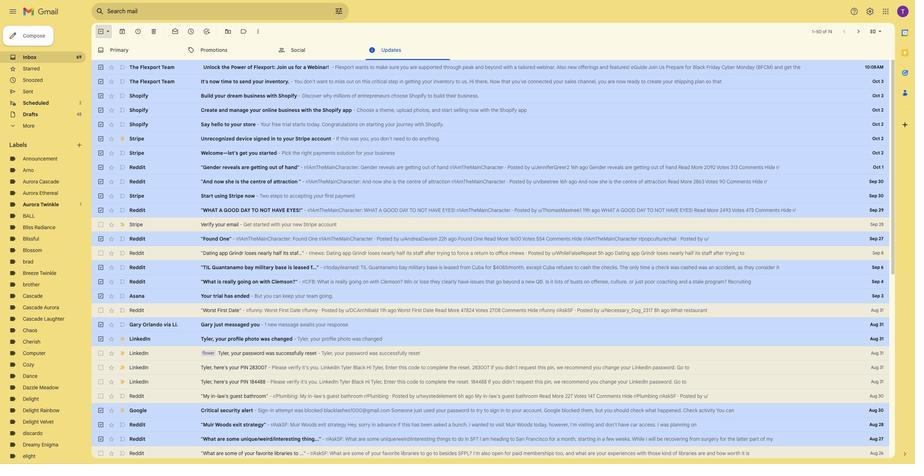 Task type: vqa. For each thing, say whether or not it's contained in the screenshot.


Task type: locate. For each thing, give the bounding box(es) containing it.
29
[[879, 207, 884, 213]]

oct for r/iamthemaincharacter: gender reveals are getting out of hand r/iamthemaincharacter · posted by u/jennifergreer2 16h ago gender reveals are getting out of hand read more 2092 votes 313 comments hide r/
[[874, 165, 881, 170]]

Search mail text field
[[107, 8, 315, 15]]

aurora cascade link
[[23, 178, 59, 185]]

1 law's from the left
[[217, 393, 229, 399]]

dazzle meadow
[[23, 384, 59, 391]]

response
[[327, 322, 348, 328]]

sep 30 down oct 1
[[870, 179, 884, 184]]

li.
[[172, 322, 178, 328]]

2 join from the left
[[649, 64, 658, 70]]

3 nearly from the left
[[670, 250, 684, 256]]

7 row from the top
[[92, 146, 890, 160]]

pin, for 184488
[[545, 379, 553, 385]]

15 ﻿ from the left
[[414, 150, 414, 156]]

sep for r/iamthemaincharacter: what a good day to not have eyes! r/iamthemaincharacter · posted by u/thomasmaxine61 19h ago what a good day to not have eyes! read more 2493 votes 475 comments hide r/
[[870, 207, 878, 213]]

3 she from the left
[[600, 178, 608, 185]]

aug 31 for r/funny: worst first date r/funny · posted by u/dcarchibald 11h ago worst first date read more 47824 votes 2708 comments hide r/funny r/asksf · posted by u/necessary_dog_2317 8h ago what restaurant
[[872, 308, 884, 313]]

4 reddit from the top
[[129, 236, 146, 242]]

my right r/plumbing:
[[300, 393, 307, 399]]

successfully
[[276, 350, 304, 357], [379, 350, 407, 357]]

a
[[303, 64, 306, 70], [514, 64, 517, 70], [376, 107, 378, 113], [471, 250, 473, 256], [652, 264, 655, 271], [522, 279, 524, 285], [689, 279, 692, 285], [449, 422, 451, 428], [557, 436, 560, 442], [602, 436, 605, 442]]

after up an
[[714, 250, 724, 256]]

30 for start using stripe now - two steps to accepting your first payment ‌ ‌ ‌ ‌ ‌ ‌ ‌ ‌ ‌ ‌ ‌ ‌ ‌ ‌ ‌ ‌ ‌ ‌ ‌ ‌ ‌ ‌ ‌ ‌ ‌ ‌ ‌ ‌ ‌ ‌ ‌ ‌ ‌ ‌ ‌ ‌ ‌ ‌ ‌ ‌ ‌ ‌ ‌ ‌ ‌ ‌ ‌ ‌ ‌ ‌ ‌ ‌ ‌ ‌ ‌ ‌ ‌ ‌ ‌ ‌ ‌ ‌ ‌ ‌ ‌ ‌ ‌ ‌ ‌ ‌ ‌ ‌ ‌ ‌ ‌ ‌ ‌ ‌ ‌ ‌
[[879, 193, 884, 198]]

the for it's now time to send your inventory.
[[129, 78, 139, 85]]

read up account.
[[540, 393, 551, 399]]

44 ﻿ from the left
[[452, 150, 452, 156]]

0 horizontal spatial 283007
[[250, 364, 267, 371]]

1 centre from the left
[[250, 178, 266, 185]]

0 horizontal spatial guantanamo
[[212, 264, 243, 271]]

1 vertical spatial twinkle
[[40, 270, 56, 276]]

day up get at the left of page
[[241, 207, 251, 214]]

and right peak
[[475, 64, 484, 70]]

it right worth
[[742, 450, 745, 457]]

aug 31 for please verify it's you. linkedin tyler black hi tyler, enter this code to complete the reset. 283007 if you didn't request this pin, we recommend you change your linkedin password. go to
[[872, 365, 884, 370]]

2 here's from the top
[[214, 379, 228, 385]]

they right lose
[[430, 279, 441, 285]]

1 vertical spatial pin
[[241, 379, 248, 385]]

shopify.
[[426, 121, 444, 128]]

some
[[226, 436, 240, 442], [367, 436, 380, 442], [225, 450, 237, 457], [352, 450, 364, 457]]

28 row from the top
[[92, 446, 890, 461]]

aug 31 for please verify it's you. linkedin tyler black hi tyler, enter this code to complete the reset. 184488 if you didn't request this pin, we recommend you change your linkedin password. go to
[[872, 379, 884, 384]]

us
[[288, 64, 294, 70]]

2 vertical spatial 3
[[882, 293, 884, 299]]

1 horizontal spatial to
[[410, 207, 416, 214]]

aurora up ball 'link'
[[23, 201, 39, 208]]

1 inside labels navigation
[[80, 202, 82, 207]]

change for tyler, here's your pin 184488 - please verify it's you. linkedin tyler black hi tyler, enter this code to complete the reset. 184488 if you didn't request this pin, we recommend you change your linkedin password. go to
[[600, 379, 617, 385]]

1 horizontal spatial exit
[[318, 422, 326, 428]]

1 horizontal spatial 283007
[[473, 364, 490, 371]]

if for 184488
[[488, 379, 491, 385]]

shipping
[[675, 78, 694, 85]]

0 horizontal spatial r/plumbing
[[364, 393, 389, 399]]

aug for tyler, here's your pin 184488 - please verify it's you. linkedin tyler black hi tyler, enter this code to complete the reset. 184488 if you didn't request this pin, we recommend you change your linkedin password. go to
[[872, 379, 879, 384]]

black for please verify it's you. linkedin tyler black hi tyler, enter this code to complete the reset. 283007 if you didn't request this pin, we recommend you change your linkedin password. go to
[[353, 364, 366, 371]]

aug 28
[[870, 422, 884, 427]]

aug 27
[[870, 436, 884, 442]]

23 ﻿ from the left
[[425, 150, 425, 156]]

oct for you don't want to miss out on this critical step in getting your inventory to us. hi there, now that you've connected your sales channel, you are now ready to create your shipping plan so that
[[873, 79, 881, 84]]

0 vertical spatial you.
[[310, 364, 320, 371]]

31 for tyler, your profile photo was changed ͏ ͏ ͏ ͏ ͏ ͏ ͏ ͏ ͏ ͏ ͏ ͏ ͏ ͏ ͏ ͏ ͏ ͏ ͏ ͏ ͏ ͏ ͏ ͏ ͏ ͏ ͏ ͏ ͏ ͏ ͏ ͏ ͏ ͏ ͏ ͏ ͏ ͏ ͏ ͏ ͏ ͏ ͏ ͏ ͏ ͏ ͏ ͏ ͏ ͏ ͏ ͏ ͏ ͏ ͏ ͏ ͏ ͏ ͏ ͏ ͏ ͏ ͏ ͏ ͏ ͏ ͏ ͏ ͏ ͏ ͏ ͏ ͏ ͏ ͏ ͏ ͏ ͏ ͏ ͏ ͏ ͏
[[880, 336, 884, 342]]

27 for "what are some unique/weird/interesting thing..." - r/asksf: what are some unique/weird/interesting things to do in sf? i am heading to san francisco for a month, starting in a few weeks. while i will be recovering from surgery for the latter part of my
[[879, 436, 884, 442]]

twinkle right breeze
[[40, 270, 56, 276]]

delight velvet
[[23, 419, 54, 425]]

1 vertical spatial it
[[551, 279, 554, 285]]

2 have from the left
[[429, 207, 441, 214]]

0 horizontal spatial what
[[364, 207, 378, 214]]

you've
[[512, 78, 527, 85]]

oct 3 for build your dream business with shopify - discover why millions of entrepreneurs choose shopify to build their business. ﻿͏ ﻿͏ ﻿͏ ﻿͏ ﻿͏ ﻿͏ ﻿͏ ﻿͏ ﻿͏ ﻿͏ ﻿͏ ﻿͏ ﻿͏ ﻿͏ ﻿͏ ﻿͏ ﻿͏ ﻿͏ ﻿͏ ﻿͏ ﻿͏ ﻿͏ ﻿͏ ﻿͏ ﻿͏ ﻿͏ ﻿͏ ﻿͏ ﻿͏ ﻿͏ ﻿͏ ﻿͏ ﻿͏ ﻿͏ ﻿͏ ﻿͏ ﻿͏ ﻿͏ ﻿͏ ﻿͏ ﻿͏
[[873, 93, 884, 98]]

tab list right sep 28
[[896, 23, 916, 438]]

ethereal
[[39, 190, 58, 196]]

primary tab
[[92, 40, 181, 60]]

u/whilefalserepeat
[[552, 250, 597, 256]]

labels navigation
[[0, 23, 92, 464]]

͏‌
[[527, 107, 529, 113], [529, 107, 530, 113], [530, 107, 531, 113], [531, 107, 532, 113], [532, 107, 534, 113], [534, 107, 535, 113], [535, 107, 536, 113], [536, 107, 538, 113], [538, 107, 539, 113], [539, 107, 540, 113], [540, 107, 541, 113], [541, 107, 543, 113], [543, 107, 544, 113], [544, 107, 545, 113], [545, 107, 547, 113], [547, 107, 548, 113], [548, 107, 549, 113], [549, 107, 550, 113], [550, 107, 552, 113], [552, 107, 553, 113], [553, 107, 554, 113], [554, 107, 555, 113], [555, 107, 557, 113], [557, 107, 558, 113], [558, 107, 559, 113], [559, 107, 561, 113], [561, 107, 562, 113], [562, 107, 563, 113], [563, 107, 564, 113], [564, 107, 566, 113], [566, 107, 567, 113], [567, 107, 568, 113], [568, 107, 570, 113], [570, 107, 571, 113], [571, 107, 572, 113], [572, 107, 573, 113], [573, 107, 575, 113], [575, 107, 576, 113], [576, 107, 577, 113], [577, 107, 579, 113], [579, 107, 580, 113], [580, 107, 581, 113], [482, 121, 484, 128], [484, 121, 485, 128], [485, 121, 486, 128], [486, 121, 487, 128], [487, 121, 489, 128], [489, 121, 490, 128], [490, 121, 491, 128], [491, 121, 493, 128], [493, 121, 494, 128]]

critical
[[372, 78, 387, 85]]

0 horizontal spatial go
[[426, 450, 432, 457]]

in left few
[[597, 436, 601, 442]]

search mail image
[[94, 5, 107, 18]]

row containing gary orlando via li.
[[92, 318, 890, 332]]

didn't for 283007
[[505, 364, 518, 371]]

2 its from the left
[[407, 250, 412, 256]]

tyler for please verify it's you. linkedin tyler black hi tyler, enter this code to complete the reset. 184488 if you didn't request this pin, we recommend you change your linkedin password. go to
[[340, 379, 351, 385]]

oct
[[873, 79, 881, 84], [873, 93, 881, 98], [873, 107, 881, 113], [873, 122, 881, 127], [873, 136, 881, 141], [873, 150, 881, 156], [874, 165, 881, 170]]

recovering
[[664, 436, 689, 442]]

labels heading
[[9, 142, 76, 149]]

2 r/funny from the left
[[540, 307, 555, 314]]

support image
[[850, 7, 859, 16]]

part
[[750, 436, 760, 442]]

2 horizontal spatial a
[[617, 207, 620, 214]]

twinkle for aurora twinkle
[[40, 201, 59, 208]]

0 horizontal spatial centre
[[250, 178, 266, 185]]

1 grindr from the left
[[229, 250, 244, 256]]

business down need
[[375, 150, 395, 156]]

5 row from the top
[[92, 117, 890, 132]]

2 found from the left
[[458, 236, 473, 242]]

woods down security
[[215, 422, 232, 428]]

with up online on the left
[[267, 93, 277, 99]]

None checkbox
[[97, 107, 104, 114], [97, 121, 104, 128], [97, 221, 104, 228], [97, 235, 104, 242], [97, 278, 104, 285], [97, 321, 104, 328], [97, 378, 104, 386], [97, 407, 104, 414], [97, 107, 104, 114], [97, 121, 104, 128], [97, 221, 104, 228], [97, 235, 104, 242], [97, 278, 104, 285], [97, 321, 104, 328], [97, 378, 104, 386], [97, 407, 104, 414]]

webinar!
[[307, 64, 329, 70]]

bathroom up the blacklashes1000@gmail.com
[[341, 393, 363, 399]]

bliss
[[23, 224, 33, 231]]

tab list containing primary
[[92, 40, 896, 60]]

r/asksf:
[[271, 422, 289, 428], [326, 436, 344, 442], [311, 450, 329, 457]]

0 vertical spatial they
[[745, 264, 755, 271]]

gary orlando via li.
[[129, 322, 178, 328]]

grindr
[[229, 250, 244, 256], [353, 250, 367, 256], [641, 250, 656, 256]]

one up r/news:
[[308, 236, 318, 242]]

1 vertical spatial delight
[[23, 407, 39, 414]]

team for it's now time to send your inventory. - you don't want to miss out on this critical step in getting your inventory to us. hi there, now that you've connected your sales channel, you are now ready to create your shipping plan so that
[[162, 78, 175, 85]]

31 for please verify it's you. linkedin tyler black hi tyler, enter this code to complete the reset. 283007 if you didn't request this pin, we recommend you change your linkedin password. go to
[[880, 365, 884, 370]]

0 horizontal spatial after
[[425, 250, 436, 256]]

and left features!
[[600, 64, 609, 70]]

code for 184488
[[407, 379, 418, 385]]

1 horizontal spatial day
[[400, 207, 409, 214]]

start using stripe now - two steps to accepting your first payment ‌ ‌ ‌ ‌ ‌ ‌ ‌ ‌ ‌ ‌ ‌ ‌ ‌ ‌ ‌ ‌ ‌ ‌ ‌ ‌ ‌ ‌ ‌ ‌ ‌ ‌ ‌ ‌ ‌ ‌ ‌ ‌ ‌ ‌ ‌ ‌ ‌ ‌ ‌ ‌ ‌ ‌ ‌ ‌ ‌ ‌ ‌ ‌ ‌ ‌ ‌ ‌ ‌ ‌ ‌ ‌ ‌ ‌ ‌ ‌ ‌ ‌ ‌ ‌ ‌ ‌ ‌ ‌ ‌ ‌ ‌ ‌ ‌ ‌ ‌ ‌ ‌ ‌ ‌ ‌
[[201, 193, 458, 199]]

sep down oct 1
[[870, 179, 878, 184]]

u/necessary_dog_2317
[[601, 307, 653, 314]]

votes left 90
[[706, 178, 718, 185]]

tab list
[[896, 23, 916, 438], [92, 40, 896, 60]]

dazzle meadow link
[[23, 384, 59, 391]]

1 date from the left
[[290, 307, 301, 314]]

r/news
[[510, 250, 525, 256]]

sep left 29 on the top of the page
[[870, 207, 878, 213]]

3 reveals from the left
[[608, 164, 624, 171]]

1 horizontal spatial first
[[279, 307, 289, 314]]

2 one from the left
[[474, 236, 483, 242]]

main content
[[92, 23, 896, 464]]

1 military from the left
[[255, 264, 274, 271]]

after down u/andreadavism
[[425, 250, 436, 256]]

0 horizontal spatial woods
[[215, 422, 232, 428]]

32 ﻿ from the left
[[436, 150, 436, 156]]

aurora up aurora twinkle link
[[23, 190, 38, 196]]

11 reddit from the top
[[129, 436, 146, 442]]

0 vertical spatial account
[[312, 136, 331, 142]]

2 reddit from the top
[[129, 178, 146, 185]]

0 vertical spatial your
[[261, 121, 271, 128]]

0 horizontal spatial have
[[272, 207, 285, 214]]

exit left the strategy
[[318, 422, 326, 428]]

asked
[[434, 422, 447, 428]]

22 row from the top
[[92, 361, 890, 375]]

check
[[656, 264, 670, 271], [631, 407, 644, 414]]

bay up ended
[[245, 264, 254, 271]]

cascade for cascade laughter
[[23, 316, 43, 322]]

2 woods from the left
[[301, 422, 317, 428]]

64 ﻿ from the left
[[477, 150, 477, 156]]

more down drafts link
[[23, 123, 35, 129]]

reddit for "and now she is the centre of attraction " - r/iamthemaincharacter: and now she is the centre of attraction r/iamthemaincharacter · posted by u/vibestree 16h ago and now she is the centre of attraction read more 2863 votes 90 comments hide r/
[[129, 178, 146, 185]]

r/iamthemaincharacter up r/todayilearned:
[[319, 236, 373, 242]]

cascade for cascade link
[[23, 293, 43, 299]]

its left staf..."
[[283, 250, 289, 256]]

hello
[[211, 121, 223, 128]]

1 day from the left
[[241, 207, 251, 214]]

oct 2
[[873, 107, 884, 113], [873, 122, 884, 127], [873, 136, 884, 141], [873, 150, 884, 156]]

0 horizontal spatial its
[[283, 250, 289, 256]]

r/funny down is on the bottom
[[540, 307, 555, 314]]

to up get at the left of page
[[252, 207, 259, 214]]

0 vertical spatial here's
[[214, 364, 228, 371]]

0 horizontal spatial r/asksf
[[557, 307, 574, 314]]

don't left want
[[304, 78, 316, 85]]

31 for please verify it's you. linkedin tyler black hi tyler, enter this code to complete the reset. 184488 if you didn't request this pin, we recommend you change your linkedin password. go to
[[880, 379, 884, 384]]

it's for please verify it's you. linkedin tyler black hi tyler, enter this code to complete the reset. 283007 if you didn't request this pin, we recommend you change your linkedin password. go to
[[302, 364, 309, 371]]

0 horizontal spatial date
[[290, 307, 301, 314]]

28 for "muir woods exit strategy" - r/asksf: muir woods exit strategy hey, sorry in advance if this has been asked a bunch. i wanted to visit muir woods today, however, i'm visiting and don't have car access. i was planning on
[[879, 422, 884, 427]]

0 horizontal spatial get
[[240, 150, 248, 156]]

row
[[92, 60, 890, 74], [92, 74, 890, 89], [92, 89, 890, 103], [92, 103, 890, 117], [92, 117, 890, 132], [92, 132, 890, 146], [92, 146, 890, 160], [92, 160, 890, 175], [92, 175, 890, 189], [92, 189, 890, 203], [92, 203, 890, 217], [92, 217, 890, 232], [92, 232, 890, 246], [92, 246, 890, 260], [92, 260, 890, 275], [92, 275, 890, 289], [92, 289, 890, 303], [92, 303, 890, 318], [92, 318, 890, 332], [92, 332, 890, 346], [92, 346, 890, 361], [92, 361, 890, 375], [92, 375, 890, 389], [92, 389, 890, 403], [92, 403, 890, 418], [92, 418, 890, 432], [92, 432, 890, 446], [92, 446, 890, 461]]

day up r/popculturechat
[[637, 207, 646, 214]]

aug for "my in-law's guest bathroom" - r/plumbing: my in-law's guest bathroom r/plumbing · posted by u/twystedelement 6h ago my in-law's guest bathroom read more 227 votes 147 comments hide r/plumbing r/asksf · posted by u/
[[870, 393, 878, 399]]

oct for discover why millions of entrepreneurs choose shopify to build their business. ﻿͏ ﻿͏ ﻿͏ ﻿͏ ﻿͏ ﻿͏ ﻿͏ ﻿͏ ﻿͏ ﻿͏ ﻿͏ ﻿͏ ﻿͏ ﻿͏ ﻿͏ ﻿͏ ﻿͏ ﻿͏ ﻿͏ ﻿͏ ﻿͏ ﻿͏ ﻿͏ ﻿͏ ﻿͏ ﻿͏ ﻿͏ ﻿͏ ﻿͏ ﻿͏ ﻿͏ ﻿͏ ﻿͏ ﻿͏ ﻿͏ ﻿͏ ﻿͏ ﻿͏ ﻿͏ ﻿͏ ﻿͏
[[873, 93, 881, 98]]

$4085/month,
[[493, 264, 525, 271]]

2 really from the left
[[335, 279, 348, 285]]

30 for "my in-law's guest bathroom" - r/plumbing: my in-law's guest bathroom r/plumbing · posted by u/twystedelement 6h ago my in-law's guest bathroom read more 227 votes 147 comments hide r/plumbing r/asksf · posted by u/
[[879, 393, 884, 399]]

it's for please verify it's you. linkedin tyler black hi tyler, enter this code to complete the reset. 184488 if you didn't request this pin, we recommend you change your linkedin password. go to
[[301, 379, 307, 385]]

complete
[[427, 364, 448, 371], [426, 379, 447, 385]]

woods up thing..."
[[301, 422, 317, 428]]

31 for 1 new message awaits your response ͏ ͏ ͏ ͏ ͏ ͏ ͏ ͏ ͏ ͏ ͏ ͏ ͏ ͏ ͏ ͏ ͏ ͏ ͏ ͏ ͏ ͏ ͏ ͏ ͏ ͏ ͏ ͏ ͏ ͏ ͏ ͏ ͏ ͏ ͏ ͏ ͏ ͏ ͏ ͏ ͏ ͏ ͏ ͏ ͏ ͏ ͏ ͏ ͏ ͏ ͏ ͏ ͏ ͏ ͏ ͏ ͏ ͏ ͏ ͏ ͏ ͏ ͏ ͏ ͏ ͏ ͏ ͏ ͏ ͏ ͏ ͏ ͏ ͏ ͏ ͏ ͏ ͏ ͏ ͏ ͏ ͏ ͏
[[880, 322, 884, 327]]

27 for "found one" - r/iamthemaincharacter: found one r/iamthemaincharacter · posted by u/andreadavism 22h ago found one read more 1600 votes 554 comments hide r/iamthemaincharacter r/popculturechat · posted by u/
[[879, 236, 884, 241]]

nearly up clemson?
[[381, 250, 395, 256]]

want
[[317, 78, 328, 85]]

aug for "worst first date" - r/funny: worst first date r/funny · posted by u/dcarchibald 11h ago worst first date read more 47824 votes 2708 comments hide r/funny r/asksf · posted by u/necessary_dog_2317 8h ago what restaurant
[[872, 308, 879, 313]]

r/todayilearned:
[[324, 264, 360, 271]]

1 staff from the left
[[413, 250, 424, 256]]

twinkle down ethereal
[[40, 201, 59, 208]]

2 nearly from the left
[[381, 250, 395, 256]]

with left clemson?
[[370, 279, 380, 285]]

0 vertical spatial i'm
[[571, 422, 577, 428]]

1 horizontal spatial trying
[[726, 250, 739, 256]]

10 ﻿ from the left
[[408, 150, 408, 156]]

u/
[[705, 236, 709, 242], [704, 393, 709, 399]]

3 grindr from the left
[[641, 250, 656, 256]]

1 half from the left
[[273, 250, 282, 256]]

u/ up the activity at the bottom right of page
[[704, 393, 709, 399]]

not up r/popculturechat
[[655, 207, 665, 214]]

0 horizontal spatial base
[[275, 264, 287, 271]]

None search field
[[92, 3, 349, 20]]

with right the journey
[[415, 121, 424, 128]]

go for please verify it's you. linkedin tyler black hi tyler, enter this code to complete the reset. 184488 if you didn't request this pin, we recommend you change your linkedin password. go to
[[674, 379, 681, 385]]

that right now
[[502, 78, 511, 85]]

12 row from the top
[[92, 217, 890, 232]]

attraction
[[274, 178, 298, 185], [429, 178, 451, 185], [645, 178, 667, 185]]

2 reveals from the left
[[379, 164, 395, 171]]

delight down delight link
[[23, 407, 39, 414]]

go
[[677, 364, 684, 371], [674, 379, 681, 385]]

aurora twinkle
[[23, 201, 59, 208]]

2 sep 30 from the top
[[870, 193, 884, 198]]

delight for delight link
[[23, 396, 39, 402]]

sep 30 for start using stripe now - two steps to accepting your first payment ‌ ‌ ‌ ‌ ‌ ‌ ‌ ‌ ‌ ‌ ‌ ‌ ‌ ‌ ‌ ‌ ‌ ‌ ‌ ‌ ‌ ‌ ‌ ‌ ‌ ‌ ‌ ‌ ‌ ‌ ‌ ‌ ‌ ‌ ‌ ‌ ‌ ‌ ‌ ‌ ‌ ‌ ‌ ‌ ‌ ‌ ‌ ‌ ‌ ‌ ‌ ‌ ‌ ‌ ‌ ‌ ‌ ‌ ‌ ‌ ‌ ‌ ‌ ‌ ‌ ‌ ‌ ‌ ‌ ‌ ‌ ‌ ‌ ‌ ‌ ‌ ‌ ‌ ‌ ‌
[[870, 193, 884, 198]]

31 for r/funny: worst first date r/funny · posted by u/dcarchibald 11h ago worst first date read more 47824 votes 2708 comments hide r/funny r/asksf · posted by u/necessary_dog_2317 8h ago what restaurant
[[880, 308, 884, 313]]

please for please verify it's you. linkedin tyler black hi tyler, enter this code to complete the reset. 283007 if you didn't request this pin, we recommend you change your linkedin password. go to
[[272, 364, 287, 371]]

"and
[[201, 178, 213, 185]]

reddit for "my in-law's guest bathroom" - r/plumbing: my in-law's guest bathroom r/plumbing · posted by u/twystedelement 6h ago my in-law's guest bathroom read more 227 votes 147 comments hide r/plumbing r/asksf · posted by u/
[[129, 393, 144, 399]]

0 vertical spatial have
[[458, 279, 469, 285]]

0 vertical spatial starting
[[366, 121, 384, 128]]

move to image
[[225, 28, 232, 35]]

not up u/andreadavism
[[418, 207, 428, 214]]

u/twystedelement
[[416, 393, 457, 399]]

0 horizontal spatial 16h
[[560, 178, 568, 185]]

0 horizontal spatial found
[[293, 236, 307, 242]]

flexport for it's now time to send your inventory.
[[140, 78, 160, 85]]

1 vertical spatial complete
[[426, 379, 447, 385]]

delete image
[[150, 28, 157, 35]]

grindr down one"
[[229, 250, 244, 256]]

2 27 from the top
[[879, 436, 884, 442]]

0 horizontal spatial attraction
[[274, 178, 298, 185]]

None checkbox
[[97, 28, 104, 35], [97, 64, 104, 71], [97, 78, 104, 85], [97, 92, 104, 99], [97, 135, 104, 142], [97, 149, 104, 157], [97, 164, 104, 171], [97, 178, 104, 185], [97, 192, 104, 200], [97, 207, 104, 214], [97, 250, 104, 257], [97, 264, 104, 271], [97, 293, 104, 300], [97, 307, 104, 314], [97, 335, 104, 343], [97, 350, 104, 357], [97, 364, 104, 371], [97, 393, 104, 400], [97, 421, 104, 428], [97, 436, 104, 443], [97, 450, 104, 457], [97, 28, 104, 35], [97, 64, 104, 71], [97, 78, 104, 85], [97, 92, 104, 99], [97, 135, 104, 142], [97, 149, 104, 157], [97, 164, 104, 171], [97, 178, 104, 185], [97, 192, 104, 200], [97, 207, 104, 214], [97, 250, 104, 257], [97, 264, 104, 271], [97, 293, 104, 300], [97, 307, 104, 314], [97, 335, 104, 343], [97, 350, 104, 357], [97, 364, 104, 371], [97, 393, 104, 400], [97, 421, 104, 428], [97, 436, 104, 443], [97, 450, 104, 457]]

date"
[[229, 307, 242, 314]]

reddit for "what are some unique/weird/interesting thing..." - r/asksf: what are some unique/weird/interesting things to do in sf? i am heading to san francisco for a month, starting in a few weeks. while i will be recovering from surgery for the latter part of my
[[129, 436, 146, 442]]

2 horizontal spatial woods
[[517, 422, 533, 428]]

2 horizontal spatial have
[[666, 207, 679, 214]]

you right the activity at the bottom right of page
[[717, 407, 725, 414]]

just left poor
[[636, 279, 644, 285]]

1 r/funny from the left
[[302, 307, 318, 314]]

cascade up chaos
[[23, 316, 43, 322]]

have up "22h"
[[429, 207, 441, 214]]

found up force
[[458, 236, 473, 242]]

1 vertical spatial tyler
[[340, 379, 351, 385]]

in left sf?
[[465, 436, 469, 442]]

what right r/cfb:
[[317, 279, 329, 285]]

12 ﻿ from the left
[[411, 150, 411, 156]]

0 vertical spatial do
[[412, 136, 418, 142]]

to up r/popculturechat
[[647, 207, 654, 214]]

5 reddit from the top
[[129, 250, 144, 256]]

twinkle for breeze twinkle
[[40, 270, 56, 276]]

2 reset from the left
[[409, 350, 420, 357]]

48 ﻿ from the left
[[457, 150, 457, 156]]

for right 'us'
[[295, 64, 302, 70]]

2 horizontal spatial r/
[[793, 207, 796, 214]]

don't up few
[[606, 422, 617, 428]]

trial
[[282, 121, 291, 128], [213, 293, 223, 299]]

1 in- from the left
[[211, 393, 217, 399]]

0 horizontal spatial really
[[223, 279, 236, 285]]

team
[[162, 64, 175, 70], [162, 78, 175, 85]]

check up the car
[[631, 407, 644, 414]]

r/plumbing:
[[273, 393, 299, 399]]

inventory.
[[265, 78, 290, 85]]

1 first from the left
[[218, 307, 227, 314]]

0 horizontal spatial leased
[[294, 264, 310, 271]]

0 horizontal spatial password
[[243, 350, 265, 357]]

0 vertical spatial oct 3
[[873, 79, 884, 84]]

sep for two steps to accepting your first payment ‌ ‌ ‌ ‌ ‌ ‌ ‌ ‌ ‌ ‌ ‌ ‌ ‌ ‌ ‌ ‌ ‌ ‌ ‌ ‌ ‌ ‌ ‌ ‌ ‌ ‌ ‌ ‌ ‌ ‌ ‌ ‌ ‌ ‌ ‌ ‌ ‌ ‌ ‌ ‌ ‌ ‌ ‌ ‌ ‌ ‌ ‌ ‌ ‌ ‌ ‌ ‌ ‌ ‌ ‌ ‌ ‌ ‌ ‌ ‌ ‌ ‌ ‌ ‌ ‌ ‌ ‌ ‌ ‌ ‌ ‌ ‌ ‌ ‌ ‌ ‌ ‌ ‌ ‌ ‌
[[870, 193, 878, 198]]

that right so
[[713, 78, 722, 85]]

settings image
[[866, 7, 875, 16]]

it's
[[201, 78, 208, 85]]

1 horizontal spatial have
[[429, 207, 441, 214]]

as
[[738, 264, 743, 271]]

2 horizontal spatial reveals
[[608, 164, 624, 171]]

1 join from the left
[[277, 64, 287, 70]]

6 row from the top
[[92, 132, 890, 146]]

delight up discardo
[[23, 419, 39, 425]]

29 ﻿ from the left
[[432, 150, 432, 156]]

2 30 from the top
[[879, 193, 884, 198]]

in- up critical security alert - sign-in attempt was blocked blacklashes1000@gmail.com someone just used your password to try to sign in to your account. google blocked them, but you should check what happened. check activity you can
[[483, 393, 490, 399]]

48
[[77, 112, 82, 117]]

1 horizontal spatial guest
[[327, 393, 340, 399]]

photos,
[[414, 107, 431, 113]]

complete for 184488
[[426, 379, 447, 385]]

0 vertical spatial please
[[272, 364, 287, 371]]

beyond up now
[[485, 64, 502, 70]]

2863
[[694, 178, 705, 185]]

but
[[255, 293, 262, 299]]

1 vertical spatial has
[[412, 422, 420, 428]]

12 reddit from the top
[[129, 450, 144, 457]]

cashed
[[681, 264, 698, 271]]

0 horizontal spatial check
[[631, 407, 644, 414]]

first
[[325, 193, 334, 199]]

guest up visit
[[502, 393, 515, 399]]

1 horizontal spatial just
[[414, 407, 422, 414]]

but
[[596, 407, 603, 414]]

here's up security
[[214, 379, 228, 385]]

sep 30 for "and now she is the centre of attraction " - r/iamthemaincharacter: and now she is the centre of attraction r/iamthemaincharacter · posted by u/vibestree 16h ago and now she is the centre of attraction read more 2863 votes 90 comments hide r/
[[870, 179, 884, 184]]

"my in-law's guest bathroom" - r/plumbing: my in-law's guest bathroom r/plumbing · posted by u/twystedelement 6h ago my in-law's guest bathroom read more 227 votes 147 comments hide r/plumbing r/asksf · posted by u/
[[201, 393, 709, 399]]

mark as read image
[[172, 28, 179, 35]]

getting
[[405, 78, 421, 85], [251, 164, 268, 171], [405, 164, 421, 171], [634, 164, 650, 171]]

aurora for aurora cascade
[[23, 178, 38, 185]]

2 centre from the left
[[407, 178, 421, 185]]

0 vertical spatial trial
[[282, 121, 291, 128]]

strategy"
[[243, 422, 266, 428]]

1 horizontal spatial blocked
[[562, 407, 580, 414]]

2 blocked from the left
[[562, 407, 580, 414]]

guantanamo up clemson?
[[369, 264, 398, 271]]

aug for gary just messaged you - 1 new message awaits your response ͏ ͏ ͏ ͏ ͏ ͏ ͏ ͏ ͏ ͏ ͏ ͏ ͏ ͏ ͏ ͏ ͏ ͏ ͏ ͏ ͏ ͏ ͏ ͏ ͏ ͏ ͏ ͏ ͏ ͏ ͏ ͏ ͏ ͏ ͏ ͏ ͏ ͏ ͏ ͏ ͏ ͏ ͏ ͏ ͏ ͏ ͏ ͏ ͏ ͏ ͏ ͏ ͏ ͏ ͏ ͏ ͏ ͏ ͏ ͏ ͏ ͏ ͏ ͏ ͏ ͏ ͏ ͏ ͏ ͏ ͏ ͏ ͏ ͏ ͏ ͏ ͏ ͏ ͏ ͏ ͏ ͏ ͏
[[871, 322, 879, 327]]

add to tasks image
[[203, 28, 210, 35]]

0 horizontal spatial has
[[224, 293, 233, 299]]

enter up someone on the left
[[384, 379, 396, 385]]

stale
[[693, 279, 704, 285]]

r/asksf: down attempt
[[271, 422, 289, 428]]

go for please verify it's you. linkedin tyler black hi tyler, enter this code to complete the reset. 283007 if you didn't request this pin, we recommend you change your linkedin password. go to
[[677, 364, 684, 371]]

2 r/plumbing from the left
[[634, 393, 659, 399]]

worst right 11h on the bottom left of the page
[[398, 307, 411, 314]]

-
[[332, 64, 334, 70], [291, 78, 293, 85], [299, 93, 301, 99], [353, 107, 356, 113], [257, 121, 259, 128], [333, 136, 335, 142], [278, 150, 281, 156], [301, 164, 303, 171], [302, 178, 305, 185], [256, 193, 259, 199], [304, 207, 306, 214], [240, 221, 242, 228], [233, 236, 235, 242], [306, 250, 308, 256], [320, 264, 323, 271], [299, 279, 301, 285], [251, 293, 253, 299], [243, 307, 245, 314], [261, 322, 263, 328], [294, 336, 296, 342], [318, 350, 320, 357], [268, 364, 271, 371], [267, 379, 269, 385], [270, 393, 272, 399], [254, 407, 257, 414], [267, 422, 270, 428], [323, 436, 325, 442], [307, 450, 309, 457]]

r/funny down team
[[302, 307, 318, 314]]

0 vertical spatial tyler
[[341, 364, 352, 371]]

1 horizontal spatial google
[[544, 407, 561, 414]]

leased
[[294, 264, 310, 271], [444, 264, 459, 271]]

worst
[[265, 307, 278, 314], [398, 307, 411, 314]]

change for tyler, here's your pin 283007 - please verify it's you. linkedin tyler black hi tyler, enter this code to complete the reset. 283007 if you didn't request this pin, we recommend you change your linkedin password. go to
[[603, 364, 620, 371]]

1 27 from the top
[[879, 236, 884, 241]]

18 row from the top
[[92, 303, 890, 318]]

70 ﻿ from the left
[[485, 150, 485, 156]]

code for 283007
[[408, 364, 420, 371]]

﻿͏
[[480, 93, 481, 99], [482, 93, 482, 99], [483, 93, 483, 99], [484, 93, 484, 99], [486, 93, 486, 99], [487, 93, 487, 99], [488, 93, 488, 99], [489, 93, 489, 99], [491, 93, 491, 99], [492, 93, 492, 99], [493, 93, 493, 99], [495, 93, 495, 99], [496, 93, 496, 99], [497, 93, 497, 99], [498, 93, 498, 99], [500, 93, 500, 99], [501, 93, 501, 99], [502, 93, 502, 99], [504, 93, 504, 99], [505, 93, 505, 99], [506, 93, 506, 99], [507, 93, 507, 99], [509, 93, 509, 99], [510, 93, 510, 99], [511, 93, 511, 99], [513, 93, 513, 99], [514, 93, 514, 99], [515, 93, 515, 99], [516, 93, 516, 99], [518, 93, 518, 99], [519, 93, 519, 99], [520, 93, 520, 99], [522, 93, 522, 99], [523, 93, 523, 99], [524, 93, 524, 99], [525, 93, 525, 99], [527, 93, 527, 99], [528, 93, 528, 99], [529, 93, 529, 99], [530, 93, 530, 99], [532, 93, 532, 99], [445, 121, 445, 128], [446, 121, 446, 128], [448, 121, 448, 128], [449, 121, 449, 128], [450, 121, 450, 128], [452, 121, 452, 128], [453, 121, 453, 128], [454, 121, 454, 128], [455, 121, 455, 128], [457, 121, 457, 128], [458, 121, 458, 128], [459, 121, 459, 128], [461, 121, 461, 128], [462, 121, 462, 128], [463, 121, 463, 128], [464, 121, 464, 128], [466, 121, 466, 128], [467, 121, 467, 128], [468, 121, 468, 128], [470, 121, 470, 128], [471, 121, 471, 128], [472, 121, 472, 128], [473, 121, 473, 128], [475, 121, 475, 128], [476, 121, 476, 128], [477, 121, 477, 128], [479, 121, 479, 128], [480, 121, 480, 128], [481, 121, 481, 128], [482, 121, 482, 128]]

1 guantanamo from the left
[[212, 264, 243, 271]]

power
[[231, 64, 246, 70]]

31 ﻿ from the left
[[435, 150, 435, 156]]

2 muir from the left
[[506, 422, 516, 428]]

starting
[[366, 121, 384, 128], [578, 436, 596, 442]]

gary
[[129, 322, 141, 328], [201, 322, 213, 328]]

1 horizontal spatial successfully
[[379, 350, 407, 357]]

52 ﻿ from the left
[[462, 150, 462, 156]]

aurora down "arno"
[[23, 178, 38, 185]]

sep for r/iamthemaincharacter: found one r/iamthemaincharacter · posted by u/andreadavism 22h ago found one read more 1600 votes 554 comments hide r/iamthemaincharacter r/popculturechat · posted by u/
[[870, 236, 878, 241]]

ago right 6h
[[465, 393, 474, 399]]

14 ﻿ from the left
[[413, 150, 413, 156]]

0 horizontal spatial bay
[[245, 264, 254, 271]]

"what for "what are some of your favorite libraries to ..." - r/asksf: what are some of your favorite libraries to go to besides sfpl? i'm also open for paid memberships too, and what are your experiences with those kind of libraries are and how worth it is
[[201, 450, 215, 457]]

3 centre from the left
[[623, 178, 637, 185]]

reddit for "til guantanamo bay military base is leased f..." - r/todayilearned: til guantanamo bay military base is leased from cuba for $4085/month, except cuba refuses to cash the checks. the only time a check was cashed was an accident, as they consider it
[[129, 264, 146, 271]]

2 inside labels navigation
[[79, 100, 82, 106]]

business.
[[458, 93, 479, 99]]

1 oct 2 from the top
[[873, 107, 884, 113]]

0 vertical spatial get
[[785, 64, 792, 70]]

didn't for 184488
[[502, 379, 515, 385]]

comments
[[739, 164, 764, 171], [727, 178, 752, 185], [756, 207, 780, 214], [546, 236, 571, 242], [502, 307, 527, 314], [597, 393, 621, 399]]

54 ﻿ from the left
[[464, 150, 464, 156]]

1 horizontal spatial military
[[409, 264, 426, 271]]

now
[[210, 78, 220, 85], [617, 78, 626, 85], [470, 107, 479, 113], [214, 178, 224, 185], [373, 178, 382, 185], [589, 178, 598, 185], [245, 193, 255, 199]]

1 horizontal spatial they
[[745, 264, 755, 271]]

sep left 6
[[873, 265, 881, 270]]

0 vertical spatial it's
[[302, 364, 309, 371]]

21 ﻿ from the left
[[422, 150, 422, 156]]

1 horizontal spatial half
[[397, 250, 405, 256]]

1 the flexport team from the top
[[129, 64, 175, 70]]

comments down 313
[[727, 178, 752, 185]]

2 first from the left
[[279, 307, 289, 314]]

u/jennifergreer2
[[532, 164, 570, 171]]

0 horizontal spatial law's
[[217, 393, 229, 399]]

half left staf..."
[[273, 250, 282, 256]]

1 horizontal spatial your
[[261, 121, 271, 128]]

1 guest from the left
[[230, 393, 243, 399]]

1 vertical spatial the
[[129, 78, 139, 85]]

1 horizontal spatial worst
[[398, 307, 411, 314]]

sorry
[[359, 422, 371, 428]]

21 row from the top
[[92, 346, 890, 361]]

1 horizontal spatial nearly
[[381, 250, 395, 256]]

your trial has ended - but you can keep your team going. ‌ ‌ ‌ ‌ ‌ ‌ ‌ ‌ ‌ ‌ ‌ ‌ ‌ ‌ ‌ ‌ ‌ ‌ ‌ ‌ ‌ ‌ ‌ ‌ ‌ ‌ ‌ ‌ ‌ ‌ ‌ ‌ ‌ ‌ ‌ ‌ ‌ ‌ ‌ ‌ ‌ ‌ ‌ ‌ ‌ ‌ ‌ ‌ ‌ ‌ ‌ ‌ ‌ ‌ ‌ ‌ ‌ ‌ ‌ ‌ ‌ ‌ ‌ ‌ ‌ ‌ ‌ ‌ ‌ ‌ ‌ ‌ ‌ ‌ ‌ ‌ ‌ ‌ ‌ ‌ ‌ ‌ ‌ ‌
[[201, 293, 441, 299]]

do left anything.
[[412, 136, 418, 142]]

advanced search options image
[[332, 4, 346, 18]]

r/plumbing up the blacklashes1000@gmail.com
[[364, 393, 389, 399]]

6 ﻿ from the left
[[403, 150, 403, 156]]

staff up an
[[702, 250, 712, 256]]

1 horizontal spatial libraries
[[401, 450, 419, 457]]

aug 30 for critical security alert - sign-in attempt was blocked blacklashes1000@gmail.com someone just used your password to try to sign in to your account. google blocked them, but you should check what happened. check activity you can
[[870, 408, 884, 413]]

more inside 'more' button
[[23, 123, 35, 129]]

2 vertical spatial just
[[414, 407, 422, 414]]

start
[[442, 107, 453, 113]]

0 horizontal spatial loses
[[245, 250, 257, 256]]

10:08 am
[[866, 64, 884, 70]]

reddit for "gender reveals are getting out of hand" - r/iamthemaincharacter: gender reveals are getting out of hand r/iamthemaincharacter · posted by u/jennifergreer2 16h ago gender reveals are getting out of hand read more 2092 votes 313 comments hide r/
[[129, 164, 146, 171]]

sep 30 up sep 29
[[870, 193, 884, 198]]

i'm left also
[[474, 450, 480, 457]]

0 vertical spatial pin
[[241, 364, 248, 371]]

1 vertical spatial trial
[[213, 293, 223, 299]]

2 hand from the left
[[666, 164, 677, 171]]

13 row from the top
[[92, 232, 890, 246]]

1 vertical spatial it's
[[301, 379, 307, 385]]

cyber
[[722, 64, 736, 70]]

1 vertical spatial go
[[674, 379, 681, 385]]

1 horizontal spatial centre
[[407, 178, 421, 185]]

2 grindr from the left
[[353, 250, 367, 256]]

2 horizontal spatial nearly
[[670, 250, 684, 256]]

r/funny:
[[246, 307, 264, 314]]

1 vertical spatial didn't
[[502, 379, 515, 385]]

66 ﻿ from the left
[[480, 150, 480, 156]]

gmail image
[[23, 4, 62, 19]]

1 horizontal spatial what
[[646, 407, 657, 414]]

75 ﻿ from the left
[[491, 150, 491, 156]]

r/plumbing
[[364, 393, 389, 399], [634, 393, 659, 399]]

1 horizontal spatial from
[[690, 436, 700, 442]]

1 horizontal spatial password
[[346, 350, 368, 357]]

on up but in the bottom left of the page
[[252, 279, 259, 285]]

what down the strategy
[[330, 450, 342, 457]]

visit
[[496, 422, 505, 428]]

0 vertical spatial the
[[129, 64, 139, 70]]

184488 up "my in-law's guest bathroom" - r/plumbing: my in-law's guest bathroom r/plumbing · posted by u/twystedelement 6h ago my in-law's guest bathroom read more 227 votes 147 comments hide r/plumbing r/asksf · posted by u/
[[471, 379, 487, 385]]

get right (bfcm)
[[785, 64, 792, 70]]

discardo link
[[23, 430, 43, 437]]

today,
[[534, 422, 548, 428]]

1 my from the left
[[300, 393, 307, 399]]

photo down messaged
[[245, 336, 259, 342]]

1 vertical spatial go
[[426, 450, 432, 457]]

0 horizontal spatial starting
[[366, 121, 384, 128]]

qb.
[[536, 279, 544, 285]]

1 vertical spatial code
[[407, 379, 418, 385]]

pin for 283007
[[241, 364, 248, 371]]

only
[[630, 264, 639, 271]]

2 eyes! from the left
[[680, 207, 693, 214]]

2 law's from the left
[[314, 393, 326, 399]]

"gender
[[201, 164, 221, 171]]

0 vertical spatial just
[[636, 279, 644, 285]]

aurora for aurora ethereal
[[23, 190, 38, 196]]

0 horizontal spatial changed
[[271, 336, 293, 342]]

1 horizontal spatial muir
[[506, 422, 516, 428]]

black down "flower tyler, your password was successfully reset - tyler, your password was successfully reset ͏ ͏ ͏ ͏ ͏ ͏ ͏ ͏ ͏ ͏ ͏ ͏ ͏ ͏ ͏ ͏ ͏ ͏ ͏ ͏ ͏ ͏ ͏ ͏ ͏ ͏ ͏ ͏ ͏ ͏ ͏ ͏ ͏ ͏ ͏ ͏ ͏ ͏ ͏ ͏ ͏ ͏ ͏ ͏ ͏ ͏ ͏ ͏ ͏ ͏ ͏ ͏ ͏ ͏ ͏ ͏ ͏ ͏ ͏ ͏ ͏ ͏ ͏ ͏ ͏ ͏ ͏ ͏ ͏ ͏ ͏ ͏ ͏ ͏ ͏ ͏ ͏ ͏ ͏"
[[353, 364, 366, 371]]

1 horizontal spatial it
[[742, 450, 745, 457]]

new left message
[[268, 322, 277, 328]]

3 30 from the top
[[879, 393, 884, 399]]

1 vertical spatial just
[[214, 322, 223, 328]]

to
[[252, 207, 259, 214], [410, 207, 416, 214], [647, 207, 654, 214]]

sep down sep 28
[[870, 236, 878, 241]]

r/iamthemaincharacter: up first in the left of the page
[[306, 178, 361, 185]]

aug 31 for tyler, your profile photo was changed ͏ ͏ ͏ ͏ ͏ ͏ ͏ ͏ ͏ ͏ ͏ ͏ ͏ ͏ ͏ ͏ ͏ ͏ ͏ ͏ ͏ ͏ ͏ ͏ ͏ ͏ ͏ ͏ ͏ ͏ ͏ ͏ ͏ ͏ ͏ ͏ ͏ ͏ ͏ ͏ ͏ ͏ ͏ ͏ ͏ ͏ ͏ ͏ ͏ ͏ ͏ ͏ ͏ ͏ ͏ ͏ ͏ ͏ ͏ ͏ ͏ ͏ ͏ ͏ ͏ ͏ ͏ ͏ ͏ ͏ ͏ ͏ ͏ ͏ ͏ ͏ ͏ ͏ ͏ ͏ ͏ ͏
[[871, 336, 884, 342]]

alert
[[242, 407, 253, 414]]

guest up security
[[230, 393, 243, 399]]

1 woods from the left
[[215, 422, 232, 428]]

social
[[291, 47, 305, 53]]

a left webinar!
[[303, 64, 306, 70]]



Task type: describe. For each thing, give the bounding box(es) containing it.
0 vertical spatial check
[[656, 264, 670, 271]]

sep 3
[[873, 293, 884, 299]]

what down hey,
[[345, 436, 357, 442]]

a up poor
[[652, 264, 655, 271]]

2 loses from the left
[[368, 250, 380, 256]]

and right the visiting
[[596, 422, 604, 428]]

1 horizontal spatial r/
[[777, 164, 780, 171]]

updates
[[382, 47, 401, 53]]

2 a from the left
[[379, 207, 382, 214]]

1 unique/weird/interesting from the left
[[241, 436, 301, 442]]

47 ﻿ from the left
[[455, 150, 455, 156]]

journey
[[397, 121, 414, 128]]

payment
[[335, 193, 355, 199]]

3 loses from the left
[[657, 250, 669, 256]]

1 horizontal spatial do
[[458, 436, 464, 442]]

ball link
[[23, 213, 35, 219]]

more image
[[255, 28, 262, 35]]

i left am
[[480, 436, 481, 442]]

app down you've
[[519, 107, 527, 113]]

password. for please verify it's you. linkedin tyler black hi tyler, enter this code to complete the reset. 184488 if you didn't request this pin, we recommend you change your linkedin password. go to
[[650, 379, 673, 385]]

am
[[483, 436, 490, 442]]

read left 2493
[[694, 207, 706, 214]]

0 horizontal spatial time
[[221, 78, 232, 85]]

4
[[881, 279, 884, 284]]

please for please verify it's you. linkedin tyler black hi tyler, enter this code to complete the reset. 184488 if you didn't request this pin, we recommend you change your linkedin password. go to
[[270, 379, 286, 385]]

17 ﻿ from the left
[[417, 150, 417, 156]]

23 row from the top
[[92, 375, 890, 389]]

3 for build your dream business with shopify - discover why millions of entrepreneurs choose shopify to build their business. ﻿͏ ﻿͏ ﻿͏ ﻿͏ ﻿͏ ﻿͏ ﻿͏ ﻿͏ ﻿͏ ﻿͏ ﻿͏ ﻿͏ ﻿͏ ﻿͏ ﻿͏ ﻿͏ ﻿͏ ﻿͏ ﻿͏ ﻿͏ ﻿͏ ﻿͏ ﻿͏ ﻿͏ ﻿͏ ﻿͏ ﻿͏ ﻿͏ ﻿͏ ﻿͏ ﻿͏ ﻿͏ ﻿͏ ﻿͏ ﻿͏ ﻿͏ ﻿͏ ﻿͏ ﻿͏ ﻿͏ ﻿͏
[[882, 93, 884, 98]]

promotions tab
[[182, 40, 272, 60]]

we for 283007
[[557, 364, 564, 371]]

while
[[632, 436, 645, 442]]

in right 'step'
[[400, 78, 404, 85]]

for right solution
[[356, 150, 363, 156]]

complete for 283007
[[427, 364, 448, 371]]

59 ﻿ from the left
[[471, 150, 471, 156]]

a left month,
[[557, 436, 560, 442]]

inbox
[[23, 54, 36, 60]]

3 row from the top
[[92, 89, 890, 103]]

9 row from the top
[[92, 175, 890, 189]]

1 blocked from the left
[[305, 407, 323, 414]]

reddit for "worst first date" - r/funny: worst first date r/funny · posted by u/dcarchibald 11h ago worst first date read more 47824 votes 2708 comments hide r/funny r/asksf · posted by u/necessary_dog_2317 8h ago what restaurant
[[129, 307, 144, 314]]

25 ﻿ from the left
[[427, 150, 427, 156]]

2 changed from the left
[[363, 336, 382, 342]]

main menu image
[[9, 7, 17, 16]]

webinar.
[[537, 64, 556, 70]]

0 vertical spatial black
[[693, 64, 706, 70]]

i left 'will'
[[646, 436, 648, 442]]

1 vertical spatial can
[[726, 407, 735, 414]]

74
[[828, 29, 833, 34]]

0 horizontal spatial trial
[[213, 293, 223, 299]]

1 vertical spatial business
[[279, 107, 300, 113]]

1 horizontal spatial 16h
[[571, 164, 579, 171]]

"til guantanamo bay military base is leased f..." - r/todayilearned: til guantanamo bay military base is leased from cuba for $4085/month, except cuba refuses to cash the checks. the only time a check was cashed was an accident, as they consider it
[[201, 264, 780, 271]]

sep 28
[[871, 222, 884, 227]]

is
[[546, 279, 549, 285]]

with down discover
[[301, 107, 312, 113]]

1 horizontal spatial i'm
[[571, 422, 577, 428]]

snooze image
[[187, 28, 195, 35]]

posted up '1600'
[[515, 207, 530, 214]]

delight for delight velvet
[[23, 419, 39, 425]]

1 gender from the left
[[361, 164, 378, 171]]

2 horizontal spatial that
[[713, 78, 722, 85]]

with up you've
[[503, 64, 513, 70]]

reddit for "found one" - r/iamthemaincharacter: found one r/iamthemaincharacter · posted by u/andreadavism 22h ago found one read more 1600 votes 554 comments hide r/iamthemaincharacter r/popculturechat · posted by u/
[[129, 236, 146, 242]]

sep for r/iamthemaincharacter: and now she is the centre of attraction r/iamthemaincharacter · posted by u/vibestree 16h ago and now she is the centre of attraction read more 2863 votes 90 comments hide r/
[[870, 179, 878, 184]]

read up return
[[484, 236, 496, 242]]

with up but in the bottom left of the page
[[260, 279, 270, 285]]

more left 2863 at the top right
[[681, 178, 693, 185]]

snoozed link
[[23, 77, 43, 83]]

breeze twinkle
[[23, 270, 56, 276]]

2 and from the left
[[579, 178, 588, 185]]

new right also
[[568, 64, 577, 70]]

0 vertical spatial from
[[460, 264, 471, 271]]

..."
[[300, 450, 306, 457]]

more left the 47824
[[448, 307, 460, 314]]

aurora for aurora twinkle
[[23, 201, 39, 208]]

new down eyes!"
[[293, 221, 302, 228]]

1 vertical spatial you
[[717, 407, 725, 414]]

if for 283007
[[491, 364, 494, 371]]

2 what from the left
[[602, 207, 615, 214]]

1 photo from the left
[[245, 336, 259, 342]]

aug for tyler, your profile photo was changed - tyler, your profile photo was changed ͏ ͏ ͏ ͏ ͏ ͏ ͏ ͏ ͏ ͏ ͏ ͏ ͏ ͏ ͏ ͏ ͏ ͏ ͏ ͏ ͏ ͏ ͏ ͏ ͏ ͏ ͏ ͏ ͏ ͏ ͏ ͏ ͏ ͏ ͏ ͏ ͏ ͏ ͏ ͏ ͏ ͏ ͏ ͏ ͏ ͏ ͏ ͏ ͏ ͏ ͏ ͏ ͏ ͏ ͏ ͏ ͏ ͏ ͏ ͏ ͏ ͏ ͏ ͏ ͏ ͏ ͏ ͏ ͏ ͏ ͏ ͏ ͏ ͏ ͏ ͏ ͏ ͏ ͏ ͏ ͏ ͏
[[871, 336, 879, 342]]

in right signed at top
[[271, 136, 276, 142]]

aug for "muir woods exit strategy" - r/asksf: muir woods exit strategy hey, sorry in advance if this has been asked a bunch. i wanted to visit muir woods today, however, i'm visiting and don't have car access. i was planning on
[[870, 422, 878, 427]]

227
[[565, 393, 573, 399]]

votes left 313
[[717, 164, 730, 171]]

aug for tyler, here's your pin 283007 - please verify it's you. linkedin tyler black hi tyler, enter this code to complete the reset. 283007 if you didn't request this pin, we recommend you change your linkedin password. go to
[[872, 365, 879, 370]]

recommend for 184488
[[562, 379, 589, 385]]

1 vertical spatial r/asksf:
[[326, 436, 344, 442]]

votes left 554
[[523, 236, 535, 242]]

2 vertical spatial r/asksf:
[[311, 450, 329, 457]]

"muir
[[201, 422, 214, 428]]

will
[[649, 436, 656, 442]]

reset. for 283007
[[458, 364, 471, 371]]

social tab
[[273, 40, 363, 60]]

2 row from the top
[[92, 74, 890, 89]]

aug for "what are some unique/weird/interesting thing..." - r/asksf: what are some unique/weird/interesting things to do in sf? i am heading to san francisco for a month, starting in a few weeks. while i will be recovering from surgery for the latter part of my
[[870, 436, 878, 442]]

2 ﻿ from the left
[[398, 150, 398, 156]]

2 dating from the left
[[615, 250, 630, 256]]

71 ﻿ from the left
[[486, 150, 486, 156]]

why
[[323, 93, 332, 99]]

2 cuba from the left
[[543, 264, 555, 271]]

1 horizontal spatial go
[[496, 279, 502, 285]]

r/iamthemaincharacter down "gender reveals are getting out of hand" - r/iamthemaincharacter: gender reveals are getting out of hand r/iamthemaincharacter · posted by u/jennifergreer2 16h ago gender reveals are getting out of hand read more 2092 votes 313 comments hide r/
[[452, 178, 506, 185]]

1 or from the left
[[414, 279, 419, 285]]

comments right 147
[[597, 393, 621, 399]]

r/iamthemaincharacter: down "payments"
[[304, 164, 360, 171]]

enter for 184488
[[384, 379, 396, 385]]

oct 2 for ͏‌
[[873, 107, 884, 113]]

1 vertical spatial starting
[[578, 436, 596, 442]]

on down til
[[363, 279, 369, 285]]

make
[[376, 64, 388, 70]]

3 guest from the left
[[502, 393, 515, 399]]

team
[[307, 293, 318, 299]]

we for 184488
[[554, 379, 561, 385]]

r/iamthemaincharacter down "and now she is the centre of attraction " - r/iamthemaincharacter: and now she is the centre of attraction r/iamthemaincharacter · posted by u/vibestree 16h ago and now she is the centre of attraction read more 2863 votes 90 comments hide r/
[[457, 207, 511, 214]]

1 really from the left
[[223, 279, 236, 285]]

r/iamthemaincharacter: down first in the left of the page
[[308, 207, 363, 214]]

0 horizontal spatial have
[[458, 279, 469, 285]]

anything.
[[419, 136, 440, 142]]

awaits
[[300, 322, 315, 328]]

2 base from the left
[[427, 264, 438, 271]]

2 184488 from the left
[[471, 379, 487, 385]]

41 ﻿ from the left
[[448, 150, 448, 156]]

starts
[[292, 121, 306, 128]]

3 a from the left
[[617, 207, 620, 214]]

new left the qb. on the right
[[526, 279, 535, 285]]

2 vertical spatial r/
[[793, 207, 796, 214]]

main content containing primary
[[92, 23, 896, 464]]

2 for welcome—let's get you started - pick the right payments solution for your business ﻿ ﻿ ﻿ ﻿ ﻿ ﻿ ﻿ ﻿ ﻿ ﻿ ﻿ ﻿ ﻿ ﻿ ﻿ ﻿ ﻿ ﻿ ﻿ ﻿ ﻿ ﻿ ﻿ ﻿ ﻿ ﻿ ﻿ ﻿ ﻿ ﻿ ﻿ ﻿ ﻿ ﻿ ﻿ ﻿ ﻿ ﻿ ﻿ ﻿ ﻿ ﻿ ﻿ ﻿ ﻿ ﻿ ﻿ ﻿ ﻿ ﻿ ﻿ ﻿ ﻿ ﻿ ﻿ ﻿ ﻿ ﻿ ﻿ ﻿ ﻿ ﻿ ﻿ ﻿ ﻿ ﻿ ﻿ ﻿ ﻿ ﻿ ﻿ ﻿ ﻿ ﻿ ﻿
[[882, 150, 884, 156]]

aug 31 for 1 new message awaits your response ͏ ͏ ͏ ͏ ͏ ͏ ͏ ͏ ͏ ͏ ͏ ͏ ͏ ͏ ͏ ͏ ͏ ͏ ͏ ͏ ͏ ͏ ͏ ͏ ͏ ͏ ͏ ͏ ͏ ͏ ͏ ͏ ͏ ͏ ͏ ͏ ͏ ͏ ͏ ͏ ͏ ͏ ͏ ͏ ͏ ͏ ͏ ͏ ͏ ͏ ͏ ͏ ͏ ͏ ͏ ͏ ͏ ͏ ͏ ͏ ͏ ͏ ͏ ͏ ͏ ͏ ͏ ͏ ͏ ͏ ͏ ͏ ͏ ͏ ͏ ͏ ͏ ͏ ͏ ͏ ͏ ͏ ͏
[[871, 322, 884, 327]]

force
[[457, 250, 469, 256]]

accident,
[[716, 264, 737, 271]]

"worst first date" - r/funny: worst first date r/funny · posted by u/dcarchibald 11h ago worst first date read more 47824 votes 2708 comments hide r/funny r/asksf · posted by u/necessary_dog_2317 8h ago what restaurant
[[201, 307, 708, 314]]

unlock
[[203, 64, 220, 70]]

11 ﻿ from the left
[[409, 150, 409, 156]]

r/iamthemaincharacter: down get at the left of page
[[236, 236, 292, 242]]

app up the only
[[631, 250, 640, 256]]

posted up check at the right bottom of the page
[[680, 393, 696, 399]]

request for 283007
[[519, 364, 537, 371]]

3 not from the left
[[655, 207, 665, 214]]

with left those
[[637, 450, 647, 457]]

"til
[[201, 264, 211, 271]]

get
[[244, 221, 252, 228]]

dreamy enigma link
[[23, 442, 58, 448]]

need
[[394, 136, 405, 142]]

0 horizontal spatial don't
[[304, 78, 316, 85]]

2 exit from the left
[[318, 422, 326, 428]]

22 ﻿ from the left
[[423, 150, 423, 156]]

2 good from the left
[[383, 207, 398, 214]]

1 horizontal spatial don't
[[381, 136, 392, 142]]

program?
[[705, 279, 727, 285]]

cascade for cascade aurora
[[23, 304, 43, 311]]

delight link
[[23, 396, 39, 402]]

2 photo from the left
[[338, 336, 351, 342]]

69
[[77, 54, 82, 60]]

2 vertical spatial business
[[375, 150, 395, 156]]

and left stale
[[679, 279, 688, 285]]

hi for 184488
[[365, 379, 370, 385]]

more left 2493
[[707, 207, 719, 214]]

arno
[[23, 167, 34, 173]]

1 loses from the left
[[245, 250, 257, 256]]

0 vertical spatial you
[[294, 78, 303, 85]]

report spam image
[[134, 28, 142, 35]]

reddit for "what is really going on with clemson?" - r/cfb: what is really going on with clemson? win or lose they clearly have issues that go beyond a new qb. is it lots of busts on offense, culture, or just poor coaching and a stale program? recruiting
[[129, 279, 146, 285]]

7 ﻿ from the left
[[404, 150, 404, 156]]

strategy
[[328, 422, 347, 428]]

1 dating from the left
[[326, 250, 341, 256]]

1 horizontal spatial get
[[785, 64, 792, 70]]

you,
[[360, 136, 370, 142]]

2 guest from the left
[[327, 393, 340, 399]]

1 vertical spatial your
[[201, 293, 212, 299]]

things
[[437, 436, 451, 442]]

1 vertical spatial get
[[240, 150, 248, 156]]

"what for "what is really going on with clemson?" - r/cfb: what is really going on with clemson? win or lose they clearly have issues that go beyond a new qb. is it lots of busts on offense, culture, or just poor coaching and a stale program? recruiting
[[201, 279, 216, 285]]

"dating
[[201, 250, 218, 256]]

oct for pick the right payments solution for your business ﻿ ﻿ ﻿ ﻿ ﻿ ﻿ ﻿ ﻿ ﻿ ﻿ ﻿ ﻿ ﻿ ﻿ ﻿ ﻿ ﻿ ﻿ ﻿ ﻿ ﻿ ﻿ ﻿ ﻿ ﻿ ﻿ ﻿ ﻿ ﻿ ﻿ ﻿ ﻿ ﻿ ﻿ ﻿ ﻿ ﻿ ﻿ ﻿ ﻿ ﻿ ﻿ ﻿ ﻿ ﻿ ﻿ ﻿ ﻿ ﻿ ﻿ ﻿ ﻿ ﻿ ﻿ ﻿ ﻿ ﻿ ﻿ ﻿ ﻿ ﻿ ﻿ ﻿ ﻿ ﻿ ﻿ ﻿ ﻿ ﻿ ﻿ ﻿ ﻿ ﻿ ﻿ ﻿
[[873, 150, 881, 156]]

3 half from the left
[[685, 250, 694, 256]]

row containing google
[[92, 403, 890, 418]]

0 horizontal spatial what
[[576, 450, 587, 457]]

u/andreadavism
[[401, 236, 438, 242]]

row containing asana
[[92, 289, 890, 303]]

aug for critical security alert - sign-in attempt was blocked blacklashes1000@gmail.com someone just used your password to try to sign in to your account. google blocked them, but you should check what happened. check activity you can
[[870, 408, 878, 413]]

app right "dating
[[219, 250, 228, 256]]

two
[[260, 193, 269, 199]]

0 vertical spatial r/asksf:
[[271, 422, 289, 428]]

here's for tyler, here's your pin 184488 - please verify it's you. linkedin tyler black hi tyler, enter this code to complete the reset. 184488 if you didn't request this pin, we recommend you change your linkedin password. go to
[[214, 379, 228, 385]]

0 vertical spatial started
[[259, 150, 277, 156]]

1 vertical spatial i'm
[[474, 450, 480, 457]]

1 horizontal spatial r/asksf
[[660, 393, 677, 399]]

ended
[[234, 293, 250, 299]]

2 vertical spatial don't
[[606, 422, 617, 428]]

1 reveals from the left
[[223, 164, 240, 171]]

tyler, here's your pin 283007 - please verify it's you. linkedin tyler black hi tyler, enter this code to complete the reset. 283007 if you didn't request this pin, we recommend you change your linkedin password. go to
[[201, 364, 690, 371]]

on up the you,
[[359, 121, 365, 128]]

archive image
[[119, 28, 126, 35]]

brother
[[23, 281, 40, 288]]

a left the qb. on the right
[[522, 279, 524, 285]]

1 eyes! from the left
[[443, 207, 456, 214]]

on down wants
[[355, 78, 361, 85]]

solution
[[337, 150, 355, 156]]

3 its from the left
[[695, 250, 701, 256]]

1 vertical spatial u/
[[704, 393, 709, 399]]

more left '1600'
[[497, 236, 509, 242]]

going.
[[319, 293, 333, 299]]

asana
[[129, 293, 145, 299]]

app up the say hello to your store - your free trial starts today. congratulations on starting your journey with shopify. ﻿͏ ﻿͏ ﻿͏ ﻿͏ ﻿͏ ﻿͏ ﻿͏ ﻿͏ ﻿͏ ﻿͏ ﻿͏ ﻿͏ ﻿͏ ﻿͏ ﻿͏ ﻿͏ ﻿͏ ﻿͏ ﻿͏ ﻿͏ ﻿͏ ﻿͏ ﻿͏ ﻿͏ ﻿͏ ﻿͏ ﻿͏ ﻿͏ ﻿͏ ﻿͏ ͏‌ ͏‌ ͏‌ ͏‌ ͏‌ ͏‌ ͏‌ ͏‌ ͏‌
[[343, 107, 352, 113]]

0 vertical spatial if
[[336, 136, 339, 142]]

1 vertical spatial account
[[318, 221, 337, 228]]

besides
[[440, 450, 457, 457]]

request for 184488
[[516, 379, 534, 385]]

16 ﻿ from the left
[[416, 150, 416, 156]]

the for unlock the power of flexport: join us for a webinar!
[[129, 64, 139, 70]]

older image
[[856, 28, 863, 35]]

0 vertical spatial u/
[[705, 236, 709, 242]]

flexport for unlock the power of flexport: join us for a webinar!
[[140, 64, 160, 70]]

3 for it's now time to send your inventory. - you don't want to miss out on this critical step in getting your inventory to us. hi there, now that you've connected your sales channel, you are now ready to create your shipping plan so that
[[882, 79, 884, 84]]

1 profile from the left
[[228, 336, 244, 342]]

tyler, your profile photo was changed - tyler, your profile photo was changed ͏ ͏ ͏ ͏ ͏ ͏ ͏ ͏ ͏ ͏ ͏ ͏ ͏ ͏ ͏ ͏ ͏ ͏ ͏ ͏ ͏ ͏ ͏ ͏ ͏ ͏ ͏ ͏ ͏ ͏ ͏ ͏ ͏ ͏ ͏ ͏ ͏ ͏ ͏ ͏ ͏ ͏ ͏ ͏ ͏ ͏ ͏ ͏ ͏ ͏ ͏ ͏ ͏ ͏ ͏ ͏ ͏ ͏ ͏ ͏ ͏ ͏ ͏ ͏ ͏ ͏ ͏ ͏ ͏ ͏ ͏ ͏ ͏ ͏ ͏ ͏ ͏ ͏ ͏ ͏ ͏ ͏
[[201, 336, 488, 342]]

thing..."
[[302, 436, 321, 442]]

elight
[[23, 453, 36, 460]]

dance
[[23, 373, 38, 379]]

more left 2092
[[692, 164, 703, 171]]

store
[[243, 121, 256, 128]]

planning
[[671, 422, 690, 428]]

30 for "and now she is the centre of attraction " - r/iamthemaincharacter: and now she is the centre of attraction r/iamthemaincharacter · posted by u/vibestree 16h ago and now she is the centre of attraction read more 2863 votes 90 comments hide r/
[[879, 179, 884, 184]]

45 ﻿ from the left
[[453, 150, 453, 156]]

0 vertical spatial hi
[[470, 78, 474, 85]]

posted up "gary just messaged you - 1 new message awaits your response ͏ ͏ ͏ ͏ ͏ ͏ ͏ ͏ ͏ ͏ ͏ ͏ ͏ ͏ ͏ ͏ ͏ ͏ ͏ ͏ ͏ ͏ ͏ ͏ ͏ ͏ ͏ ͏ ͏ ͏ ͏ ͏ ͏ ͏ ͏ ͏ ͏ ͏ ͏ ͏ ͏ ͏ ͏ ͏ ͏ ͏ ͏ ͏ ͏ ͏ ͏ ͏ ͏ ͏ ͏ ͏ ͏ ͏ ͏ ͏ ͏ ͏ ͏ ͏ ͏ ͏ ͏ ͏ ͏ ͏ ͏ ͏ ͏ ͏ ͏ ͏ ͏ ͏ ͏ ͏ ͏ ͏ ͏"
[[322, 307, 338, 314]]

sep 27
[[870, 236, 884, 241]]

inventory
[[434, 78, 455, 85]]

posted left u/andreadavism
[[377, 236, 393, 242]]

(bfcm)
[[756, 64, 774, 70]]

1 horizontal spatial time
[[641, 264, 651, 271]]

verify for please verify it's you. linkedin tyler black hi tyler, enter this code to complete the reset. 184488 if you didn't request this pin, we recommend you change your linkedin password. go to
[[287, 379, 300, 385]]

what left restaurant
[[671, 307, 683, 314]]

and left start
[[432, 107, 441, 113]]

1 attraction from the left
[[274, 178, 298, 185]]

sep 8
[[873, 250, 884, 256]]

memberships
[[524, 450, 555, 457]]

posted up cashed
[[681, 236, 697, 242]]

comments right 2708
[[502, 307, 527, 314]]

read left 2092
[[679, 164, 690, 171]]

recommend for 283007
[[565, 364, 592, 371]]

ago right 19h
[[592, 207, 601, 214]]

"dating app grindr loses nearly half its staf..." - r/news: dating app grindr loses nearly half its staff after trying to force a return to office r/news · posted by u/whilefalserepeat 5h ago dating app grindr loses nearly half its staff after trying to
[[201, 250, 745, 256]]

2 favorite from the left
[[383, 450, 400, 457]]

69 ﻿ from the left
[[484, 150, 484, 156]]

you. for please verify it's you. linkedin tyler black hi tyler, enter this code to complete the reset. 184488 if you didn't request this pin, we recommend you change your linkedin password. go to
[[309, 379, 318, 385]]

promotions
[[201, 47, 227, 53]]

sep for r/cfb: what is really going on with clemson? win or lose they clearly have issues that go beyond a new qb. is it lots of busts on offense, culture, or just poor coaching and a stale program? recruiting
[[872, 279, 880, 284]]

and left how
[[707, 450, 716, 457]]

oct 3 for it's now time to send your inventory. - you don't want to miss out on this critical step in getting your inventory to us. hi there, now that you've connected your sales channel, you are now ready to create your shipping plan so that
[[873, 79, 884, 84]]

those
[[648, 450, 661, 457]]

oct for if this was you, you don't need to do anything. ‌ ‌ ‌ ‌ ‌ ‌ ‌ ‌ ‌ ‌ ‌ ‌ ‌ ‌ ‌ ‌ ‌ ‌ ‌ ‌ ‌ ‌ ‌ ‌ ‌ ‌ ‌ ‌ ‌ ‌ ‌ ‌ ‌ ‌ ‌ ‌ ‌ ‌ ‌ ‌ ‌ ‌ ‌ ‌ ‌ ‌ ‌ ‌ ‌ ‌ ‌ ‌ ‌ ‌ ‌ ‌ ‌ ‌ ‌ ‌ ‌ ‌ ‌ ‌ ‌ ‌ ‌ ‌ ‌ ‌ ‌ ‌ ‌ ‌ ‌
[[873, 136, 881, 141]]

dazzle
[[23, 384, 38, 391]]

2 military from the left
[[409, 264, 426, 271]]

147
[[588, 393, 596, 399]]

for right francisco
[[549, 436, 556, 442]]

ago right 11h on the bottom left of the page
[[388, 307, 397, 314]]

50 ﻿ from the left
[[459, 150, 459, 156]]

votes left '475'
[[732, 207, 745, 214]]

pin, for 283007
[[548, 364, 556, 371]]

enter for 283007
[[386, 364, 398, 371]]

2 after from the left
[[714, 250, 724, 256]]

a right 'asked'
[[449, 422, 451, 428]]

create
[[201, 107, 218, 113]]

oct 2 for ﻿
[[873, 150, 884, 156]]

cozy
[[23, 362, 34, 368]]

1 horizontal spatial have
[[619, 422, 629, 428]]

1 reset from the left
[[305, 350, 317, 357]]

a right force
[[471, 250, 473, 256]]

step
[[389, 78, 398, 85]]

updates tab
[[363, 40, 453, 60]]

peak
[[463, 64, 474, 70]]

reddit for "dating app grindr loses nearly half its staf..." - r/news: dating app grindr loses nearly half its staff after trying to force a return to office r/news · posted by u/whilefalserepeat 5h ago dating app grindr loses nearly half its staff after trying to
[[129, 250, 144, 256]]

black for please verify it's you. linkedin tyler black hi tyler, enter this code to complete the reset. 184488 if you didn't request this pin, we recommend you change your linkedin password. go to
[[352, 379, 364, 385]]

if
[[398, 422, 401, 428]]

gary for gary just messaged you - 1 new message awaits your response ͏ ͏ ͏ ͏ ͏ ͏ ͏ ͏ ͏ ͏ ͏ ͏ ͏ ͏ ͏ ͏ ͏ ͏ ͏ ͏ ͏ ͏ ͏ ͏ ͏ ͏ ͏ ͏ ͏ ͏ ͏ ͏ ͏ ͏ ͏ ͏ ͏ ͏ ͏ ͏ ͏ ͏ ͏ ͏ ͏ ͏ ͏ ͏ ͏ ͏ ͏ ͏ ͏ ͏ ͏ ͏ ͏ ͏ ͏ ͏ ͏ ͏ ͏ ͏ ͏ ͏ ͏ ͏ ͏ ͏ ͏ ͏ ͏ ͏ ͏ ͏ ͏ ͏ ͏ ͏ ͏ ͏ ͏
[[201, 322, 213, 328]]

with right selling
[[480, 107, 490, 113]]

19 ﻿ from the left
[[420, 150, 420, 156]]

in right sorry on the left
[[372, 422, 376, 428]]

0 horizontal spatial they
[[430, 279, 441, 285]]

comments right 554
[[546, 236, 571, 242]]

i right bunch.
[[469, 422, 471, 428]]

2 horizontal spatial it
[[777, 264, 780, 271]]

oct 2 for ‌
[[873, 136, 884, 141]]

ago right the 5h
[[605, 250, 614, 256]]

delight for delight rainbow
[[23, 407, 39, 414]]

heading
[[491, 436, 509, 442]]

1 nearly from the left
[[258, 250, 272, 256]]

upload
[[397, 107, 412, 113]]

i right access.
[[658, 422, 659, 428]]

475
[[746, 207, 755, 214]]

2 vertical spatial the
[[620, 264, 629, 271]]

2 staff from the left
[[702, 250, 712, 256]]

14 row from the top
[[92, 246, 890, 260]]

"what are some of your favorite libraries to ..." - r/asksf: what are some of your favorite libraries to go to besides sfpl? i'm also open for paid memberships too, and what are your experiences with those kind of libraries are and how worth it is
[[201, 450, 750, 457]]

20 ﻿ from the left
[[421, 150, 421, 156]]

1 vertical spatial r/
[[765, 178, 768, 185]]

you. for please verify it's you. linkedin tyler black hi tyler, enter this code to complete the reset. 283007 if you didn't request this pin, we recommend you change your linkedin password. go to
[[310, 364, 320, 371]]

28 for verify your email - get started with your new stripe account ‌ ‌ ‌ ‌ ‌ ‌ ‌ ‌ ‌ ‌ ‌ ‌ ‌ ‌ ‌ ‌ ‌ ‌ ‌ ‌ ‌ ‌ ‌ ‌ ‌ ‌ ‌ ‌ ‌ ‌ ‌ ‌ ‌ ‌ ‌ ‌ ‌ ‌ ‌ ‌ ‌ ‌ ‌ ‌ ‌ ‌ ‌ ‌ ‌ ‌ ‌ ‌ ‌ ‌ ‌ ‌ ‌ ‌ ‌ ‌ ‌ ‌ ‌ ‌ ‌ ‌ ‌ ‌ ‌ ‌ ‌ ‌ ‌ ‌ ‌ ‌ ‌ ‌ ‌ ‌
[[879, 222, 884, 227]]

1 exit from the left
[[233, 422, 242, 428]]

sep for r/news: dating app grindr loses nearly half its staff after trying to force a return to office r/news · posted by u/whilefalserepeat 5h ago dating app grindr loses nearly half its staff after trying to
[[873, 250, 881, 256]]

cascade up ethereal
[[39, 178, 59, 185]]

2092
[[704, 164, 716, 171]]

a left few
[[602, 436, 605, 442]]

labels image
[[240, 28, 247, 35]]

bliss radiance
[[23, 224, 55, 231]]

3 attraction from the left
[[645, 178, 667, 185]]

1 good from the left
[[224, 207, 239, 214]]

0 horizontal spatial just
[[214, 322, 223, 328]]

app up r/todayilearned:
[[343, 250, 351, 256]]

r/iamthemaincharacter up the 5h
[[584, 236, 638, 242]]

38 ﻿ from the left
[[444, 150, 444, 156]]

1 vertical spatial 16h
[[560, 178, 568, 185]]

and right create
[[219, 107, 228, 113]]

1 what from the left
[[364, 207, 378, 214]]

comments right '475'
[[756, 207, 780, 214]]

24 row from the top
[[92, 389, 890, 403]]

1 bathroom from the left
[[341, 393, 363, 399]]

58 ﻿ from the left
[[470, 150, 470, 156]]

0 horizontal spatial can
[[273, 293, 282, 299]]

read left 2863 at the top right
[[668, 178, 680, 185]]

how
[[717, 450, 726, 457]]

reddit for "muir woods exit strategy" - r/asksf: muir woods exit strategy hey, sorry in advance if this has been asked a bunch. i wanted to visit muir woods today, however, i'm visiting and don't have car access. i was planning on
[[129, 422, 146, 428]]

restaurant
[[684, 307, 708, 314]]

1 184488 from the left
[[250, 379, 266, 385]]

cascade laughter
[[23, 316, 65, 322]]

aug 26
[[871, 451, 884, 456]]

74 ﻿ from the left
[[490, 150, 490, 156]]

scheduled
[[23, 100, 49, 106]]

hi for 283007
[[367, 364, 372, 371]]

toggle split pane mode image
[[870, 28, 877, 35]]

sep for but you can keep your team going. ‌ ‌ ‌ ‌ ‌ ‌ ‌ ‌ ‌ ‌ ‌ ‌ ‌ ‌ ‌ ‌ ‌ ‌ ‌ ‌ ‌ ‌ ‌ ‌ ‌ ‌ ‌ ‌ ‌ ‌ ‌ ‌ ‌ ‌ ‌ ‌ ‌ ‌ ‌ ‌ ‌ ‌ ‌ ‌ ‌ ‌ ‌ ‌ ‌ ‌ ‌ ‌ ‌ ‌ ‌ ‌ ‌ ‌ ‌ ‌ ‌ ‌ ‌ ‌ ‌ ‌ ‌ ‌ ‌ ‌ ‌ ‌ ‌ ‌ ‌ ‌ ‌ ‌ ‌ ‌ ‌ ‌ ‌ ‌
[[873, 293, 881, 299]]

40 ﻿ from the left
[[446, 150, 446, 156]]

gary for gary orlando via li.
[[129, 322, 141, 328]]

eyes!"
[[287, 207, 303, 214]]

manage
[[229, 107, 249, 113]]

0 horizontal spatial beyond
[[485, 64, 502, 70]]

1 going from the left
[[238, 279, 251, 285]]

also
[[481, 450, 491, 457]]

1 successfully from the left
[[276, 350, 304, 357]]

for right surgery
[[720, 436, 727, 442]]

congratulations
[[322, 121, 358, 128]]

advance
[[377, 422, 397, 428]]

1 she from the left
[[225, 178, 234, 185]]

0 horizontal spatial that
[[486, 279, 495, 285]]

1 horizontal spatial beyond
[[503, 279, 520, 285]]

1 horizontal spatial that
[[502, 78, 511, 85]]

2 attraction from the left
[[429, 178, 451, 185]]

67 ﻿ from the left
[[481, 150, 481, 156]]

posted up except
[[528, 250, 544, 256]]

313
[[731, 164, 738, 171]]

3 in- from the left
[[483, 393, 490, 399]]

0 horizontal spatial business
[[244, 93, 265, 99]]

30 for critical security alert - sign-in attempt was blocked blacklashes1000@gmail.com someone just used your password to try to sign in to your account. google blocked them, but you should check what happened. check activity you can
[[879, 408, 884, 413]]

in left attempt
[[270, 407, 274, 414]]

for down return
[[485, 264, 492, 271]]

42 ﻿ from the left
[[449, 150, 449, 156]]

1 vertical spatial started
[[253, 221, 270, 228]]

read left the 47824
[[435, 307, 447, 314]]

27 ﻿ from the left
[[430, 150, 430, 156]]

ago down the u/jennifergreer2
[[569, 178, 578, 185]]

2 for create and manage your online business with the shopify app - choose a theme, upload photos, and start selling now with the shopify app ͏‌ ͏‌ ͏‌ ͏‌ ͏‌ ͏‌ ͏‌ ͏‌ ͏‌ ͏‌ ͏‌ ͏‌ ͏‌ ͏‌ ͏‌ ͏‌ ͏‌ ͏‌ ͏‌ ͏‌ ͏‌ ͏‌ ͏‌ ͏‌ ͏‌ ͏‌ ͏‌ ͏‌ ͏‌ ͏‌ ͏‌ ͏‌ ͏‌ ͏‌ ͏‌ ͏‌ ͏‌ ͏‌ ͏‌ ͏‌ ͏‌ ͏‌
[[882, 107, 884, 113]]

2 horizontal spatial password
[[448, 407, 469, 414]]

1 horizontal spatial trial
[[282, 121, 291, 128]]

for right prepare
[[686, 64, 692, 70]]

posted up "and now she is the centre of attraction " - r/iamthemaincharacter: and now she is the centre of attraction r/iamthemaincharacter · posted by u/vibestree 16h ago and now she is the centre of attraction read more 2863 votes 90 comments hide r/
[[508, 164, 524, 171]]

4 ﻿ from the left
[[400, 150, 400, 156]]

for left paid
[[505, 450, 511, 457]]

here's for tyler, here's your pin 283007 - please verify it's you. linkedin tyler black hi tyler, enter this code to complete the reset. 283007 if you didn't request this pin, we recommend you change your linkedin password. go to
[[214, 364, 228, 371]]

r/iamthemaincharacter up "and now she is the centre of attraction " - r/iamthemaincharacter: and now she is the centre of attraction r/iamthemaincharacter · posted by u/vibestree 16h ago and now she is the centre of attraction read more 2863 votes 90 comments hide r/
[[450, 164, 504, 171]]

2 or from the left
[[629, 279, 634, 285]]

2 gender from the left
[[590, 164, 607, 171]]

oct for your free trial starts today. congratulations on starting your journey with shopify. ﻿͏ ﻿͏ ﻿͏ ﻿͏ ﻿͏ ﻿͏ ﻿͏ ﻿͏ ﻿͏ ﻿͏ ﻿͏ ﻿͏ ﻿͏ ﻿͏ ﻿͏ ﻿͏ ﻿͏ ﻿͏ ﻿͏ ﻿͏ ﻿͏ ﻿͏ ﻿͏ ﻿͏ ﻿͏ ﻿͏ ﻿͏ ﻿͏ ﻿͏ ﻿͏ ͏‌ ͏‌ ͏‌ ͏‌ ͏‌ ͏‌ ͏‌ ͏‌ ͏‌
[[873, 122, 881, 127]]

and right 'too,'
[[566, 450, 575, 457]]

team for unlock the power of flexport: join us for a webinar! - flexport wants to make sure you are supported through peak and beyond with a tailored webinar. also new offerings and features! eguide join us prepare for black friday cyber monday (bfcm) and get the
[[162, 64, 175, 70]]

cash
[[581, 264, 591, 271]]

1 have from the left
[[272, 207, 285, 214]]

votes left 2708
[[476, 307, 488, 314]]

aurora up laughter
[[44, 304, 59, 311]]

compose
[[23, 33, 45, 39]]

culture,
[[611, 279, 628, 285]]

2 bay from the left
[[399, 264, 408, 271]]

and right (bfcm)
[[775, 64, 783, 70]]

reset. for 184488
[[457, 379, 470, 385]]

3 to from the left
[[647, 207, 654, 214]]

1 horizontal spatial has
[[412, 422, 420, 428]]

more left '227'
[[552, 393, 564, 399]]

1 vertical spatial from
[[690, 436, 700, 442]]

reddit for "what a good day to not have eyes!" - r/iamthemaincharacter: what a good day to not have eyes! r/iamthemaincharacter · posted by u/thomasmaxine61 19h ago what a good day to not have eyes! read more 2493 votes 475 comments hide r/
[[129, 207, 146, 214]]

poor
[[645, 279, 656, 285]]

2 for unrecognized device signed in to your stripe account - if this was you, you don't need to do anything. ‌ ‌ ‌ ‌ ‌ ‌ ‌ ‌ ‌ ‌ ‌ ‌ ‌ ‌ ‌ ‌ ‌ ‌ ‌ ‌ ‌ ‌ ‌ ‌ ‌ ‌ ‌ ‌ ‌ ‌ ‌ ‌ ‌ ‌ ‌ ‌ ‌ ‌ ‌ ‌ ‌ ‌ ‌ ‌ ‌ ‌ ‌ ‌ ‌ ‌ ‌ ‌ ‌ ‌ ‌ ‌ ‌ ‌ ‌ ‌ ‌ ‌ ‌ ‌ ‌ ‌ ‌ ‌ ‌ ‌ ‌ ‌ ‌ ‌ ‌
[[882, 136, 884, 141]]

ago right "22h"
[[448, 236, 457, 242]]

password. for please verify it's you. linkedin tyler black hi tyler, enter this code to complete the reset. 283007 if you didn't request this pin, we recommend you change your linkedin password. go to
[[653, 364, 676, 371]]



